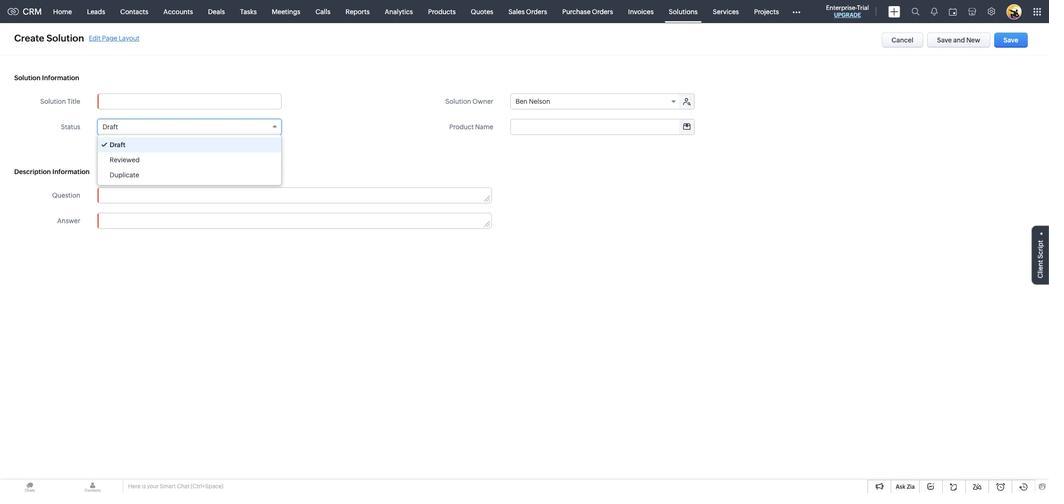 Task type: vqa. For each thing, say whether or not it's contained in the screenshot.
Enterprise-
yes



Task type: locate. For each thing, give the bounding box(es) containing it.
2 orders from the left
[[592, 8, 613, 15]]

sales orders link
[[501, 0, 555, 23]]

solution down create
[[14, 74, 41, 82]]

solutions link
[[661, 0, 705, 23]]

1 orders from the left
[[526, 8, 547, 15]]

None field
[[511, 120, 694, 135]]

product
[[449, 123, 474, 131]]

information up solution title
[[42, 74, 79, 82]]

information for description information
[[52, 168, 90, 176]]

contacts link
[[113, 0, 156, 23]]

0 vertical spatial draft
[[103, 123, 118, 131]]

None text field
[[98, 188, 492, 203], [98, 214, 492, 229], [98, 188, 492, 203], [98, 214, 492, 229]]

ben
[[516, 98, 528, 105]]

information up question
[[52, 168, 90, 176]]

list box
[[98, 135, 281, 185]]

chats image
[[0, 481, 60, 494]]

1 vertical spatial information
[[52, 168, 90, 176]]

save down profile image
[[1004, 36, 1018, 44]]

deals
[[208, 8, 225, 15]]

orders right purchase
[[592, 8, 613, 15]]

reports link
[[338, 0, 377, 23]]

save and new
[[937, 36, 980, 44]]

profile image
[[1007, 4, 1022, 19]]

solution information
[[14, 74, 79, 82]]

orders for purchase orders
[[592, 8, 613, 15]]

search element
[[906, 0, 925, 23]]

purchase
[[562, 8, 591, 15]]

reports
[[346, 8, 370, 15]]

1 horizontal spatial orders
[[592, 8, 613, 15]]

solution for solution title
[[40, 98, 66, 105]]

1 save from the left
[[937, 36, 952, 44]]

is
[[142, 484, 146, 491]]

information for solution information
[[42, 74, 79, 82]]

title
[[67, 98, 80, 105]]

solution for solution information
[[14, 74, 41, 82]]

None text field
[[97, 94, 282, 110], [511, 120, 694, 135], [97, 94, 282, 110], [511, 120, 694, 135]]

enterprise-trial upgrade
[[826, 4, 869, 18]]

solution
[[46, 33, 84, 43], [14, 74, 41, 82], [40, 98, 66, 105], [445, 98, 471, 105]]

create
[[14, 33, 44, 43]]

zia
[[907, 484, 915, 491]]

save and new button
[[927, 33, 990, 48]]

0 vertical spatial information
[[42, 74, 79, 82]]

0 horizontal spatial orders
[[526, 8, 547, 15]]

draft
[[103, 123, 118, 131], [110, 141, 125, 149]]

duplicate option
[[98, 168, 281, 183]]

0 horizontal spatial save
[[937, 36, 952, 44]]

here is your smart chat (ctrl+space)
[[128, 484, 223, 491]]

chat
[[177, 484, 190, 491]]

solution down the 'home'
[[46, 33, 84, 43]]

question
[[52, 192, 80, 199]]

deals link
[[201, 0, 232, 23]]

solution left title
[[40, 98, 66, 105]]

sales orders
[[509, 8, 547, 15]]

tasks link
[[232, 0, 264, 23]]

reviewed option
[[98, 153, 281, 168]]

contacts
[[120, 8, 148, 15]]

calendar image
[[949, 8, 957, 15]]

new
[[966, 36, 980, 44]]

solution left owner
[[445, 98, 471, 105]]

search image
[[912, 8, 920, 16]]

information
[[42, 74, 79, 82], [52, 168, 90, 176]]

orders
[[526, 8, 547, 15], [592, 8, 613, 15]]

save
[[937, 36, 952, 44], [1004, 36, 1018, 44]]

draft inside draft field
[[103, 123, 118, 131]]

tasks
[[240, 8, 257, 15]]

crm link
[[8, 7, 42, 17]]

orders for sales orders
[[526, 8, 547, 15]]

crm
[[23, 7, 42, 17]]

your
[[147, 484, 159, 491]]

home link
[[46, 0, 79, 23]]

1 vertical spatial draft
[[110, 141, 125, 149]]

invoices
[[628, 8, 654, 15]]

1 horizontal spatial save
[[1004, 36, 1018, 44]]

layout
[[119, 34, 139, 42]]

edit page layout link
[[89, 34, 139, 42]]

orders right sales
[[526, 8, 547, 15]]

products
[[428, 8, 456, 15]]

save left 'and'
[[937, 36, 952, 44]]

2 save from the left
[[1004, 36, 1018, 44]]

quotes link
[[463, 0, 501, 23]]

analytics link
[[377, 0, 421, 23]]

Other Modules field
[[787, 4, 807, 19]]

page
[[102, 34, 117, 42]]

save for save
[[1004, 36, 1018, 44]]

create solution edit page layout
[[14, 33, 139, 43]]

purchase orders link
[[555, 0, 621, 23]]



Task type: describe. For each thing, give the bounding box(es) containing it.
save button
[[994, 33, 1028, 48]]

duplicate
[[110, 172, 139, 179]]

leads
[[87, 8, 105, 15]]

meetings link
[[264, 0, 308, 23]]

cancel
[[892, 36, 914, 44]]

answer
[[57, 217, 80, 225]]

create menu element
[[883, 0, 906, 23]]

invoices link
[[621, 0, 661, 23]]

services
[[713, 8, 739, 15]]

client
[[1037, 260, 1044, 279]]

script
[[1037, 240, 1044, 259]]

draft inside option
[[110, 141, 125, 149]]

signals image
[[931, 8, 938, 16]]

draft option
[[98, 138, 281, 153]]

and
[[953, 36, 965, 44]]

home
[[53, 8, 72, 15]]

enterprise-
[[826, 4, 857, 11]]

analytics
[[385, 8, 413, 15]]

list box containing draft
[[98, 135, 281, 185]]

accounts link
[[156, 0, 201, 23]]

smart
[[160, 484, 176, 491]]

products link
[[421, 0, 463, 23]]

upgrade
[[834, 12, 861, 18]]

cancel button
[[882, 33, 923, 48]]

status
[[61, 123, 80, 131]]

purchase orders
[[562, 8, 613, 15]]

leads link
[[79, 0, 113, 23]]

contacts image
[[63, 481, 122, 494]]

ask zia
[[896, 484, 915, 491]]

description
[[14, 168, 51, 176]]

nelson
[[529, 98, 550, 105]]

quotes
[[471, 8, 493, 15]]

solutions
[[669, 8, 698, 15]]

owner
[[472, 98, 493, 105]]

description information
[[14, 168, 90, 176]]

profile element
[[1001, 0, 1027, 23]]

services link
[[705, 0, 747, 23]]

reviewed
[[110, 156, 140, 164]]

save for save and new
[[937, 36, 952, 44]]

accounts
[[163, 8, 193, 15]]

meetings
[[272, 8, 300, 15]]

client script
[[1037, 240, 1044, 279]]

sales
[[509, 8, 525, 15]]

trial
[[857, 4, 869, 11]]

projects
[[754, 8, 779, 15]]

signals element
[[925, 0, 943, 23]]

calls link
[[308, 0, 338, 23]]

name
[[475, 123, 493, 131]]

product name
[[449, 123, 493, 131]]

(ctrl+space)
[[191, 484, 223, 491]]

here
[[128, 484, 141, 491]]

calls
[[316, 8, 330, 15]]

create menu image
[[888, 6, 900, 17]]

Ben Nelson field
[[511, 94, 680, 109]]

ben nelson
[[516, 98, 550, 105]]

projects link
[[747, 0, 787, 23]]

solution owner
[[445, 98, 493, 105]]

ask
[[896, 484, 906, 491]]

solution title
[[40, 98, 80, 105]]

solution for solution owner
[[445, 98, 471, 105]]

Draft field
[[97, 119, 282, 135]]

edit
[[89, 34, 101, 42]]



